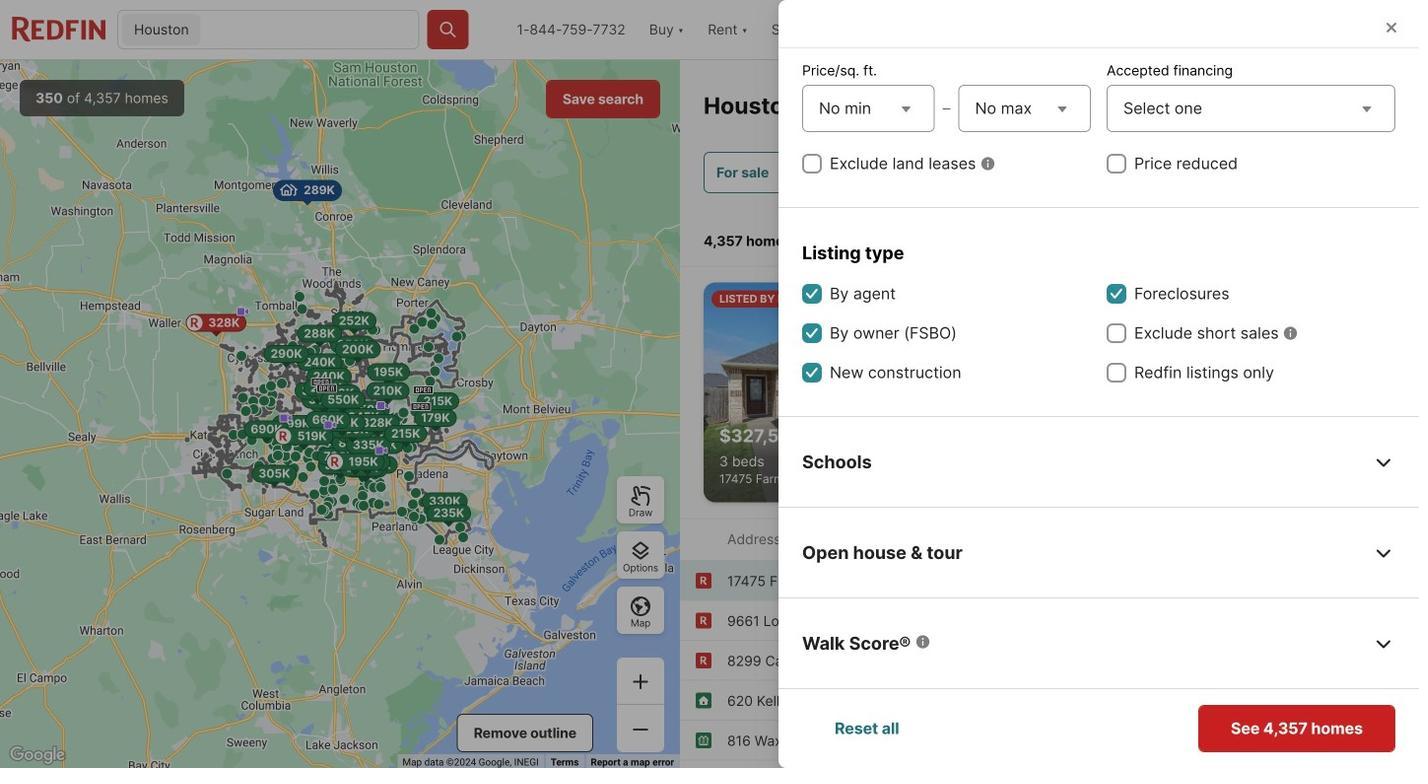 Task type: describe. For each thing, give the bounding box(es) containing it.
google image
[[5, 743, 70, 768]]



Task type: vqa. For each thing, say whether or not it's contained in the screenshot.
Select a min and max value element
yes



Task type: locate. For each thing, give the bounding box(es) containing it.
None search field
[[205, 11, 419, 50]]

submit search image
[[438, 20, 458, 39]]

select a min and max value element
[[803, 81, 1092, 136]]

dialog
[[779, 0, 1420, 768]]

map region
[[0, 60, 680, 768]]

None checkbox
[[803, 323, 822, 343]]

None checkbox
[[803, 154, 822, 174], [1107, 154, 1127, 174], [803, 284, 822, 304], [1107, 284, 1127, 304], [1107, 323, 1127, 343], [803, 363, 822, 383], [1107, 363, 1127, 383], [803, 154, 822, 174], [1107, 154, 1127, 174], [803, 284, 822, 304], [1107, 284, 1127, 304], [1107, 323, 1127, 343], [803, 363, 822, 383], [1107, 363, 1127, 383]]



